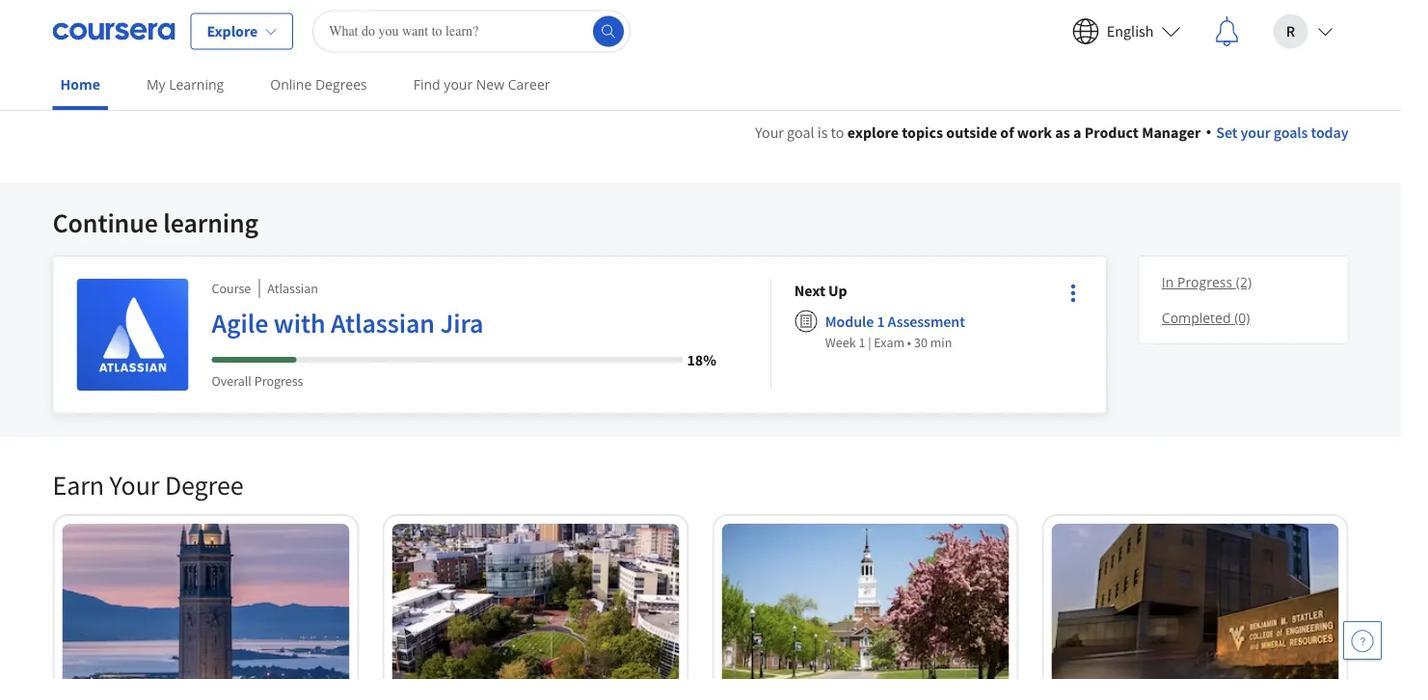 Task type: vqa. For each thing, say whether or not it's contained in the screenshot.
the left your
yes



Task type: describe. For each thing, give the bounding box(es) containing it.
in progress (2)
[[1162, 273, 1252, 291]]

What do you want to learn? text field
[[313, 10, 631, 53]]

explore
[[207, 22, 258, 41]]

topics
[[902, 122, 943, 142]]

career
[[508, 75, 550, 94]]

module
[[825, 312, 874, 331]]

find
[[414, 75, 440, 94]]

0 vertical spatial atlassian
[[267, 280, 318, 297]]

min
[[930, 334, 952, 351]]

english
[[1107, 22, 1154, 41]]

in
[[1162, 273, 1174, 291]]

explore button
[[190, 13, 293, 50]]

continue learning
[[53, 206, 259, 240]]

your for find
[[444, 75, 473, 94]]

is
[[818, 122, 828, 142]]

your goal is to explore topics outside of work as a product manager
[[755, 122, 1201, 142]]

18%
[[687, 350, 716, 369]]

continue
[[53, 206, 158, 240]]

in progress (2) link
[[1154, 264, 1332, 300]]

progress for overall
[[254, 372, 303, 390]]

of
[[1001, 122, 1014, 142]]

work
[[1017, 122, 1052, 142]]

(0)
[[1235, 309, 1250, 327]]

module 1 assessment week 1 | exam • 30 min
[[825, 312, 965, 351]]

agile
[[212, 306, 268, 340]]

main content containing continue learning
[[0, 97, 1401, 679]]

earn
[[53, 468, 104, 502]]

earn your degree collection element
[[41, 437, 1360, 679]]

overall progress
[[212, 372, 303, 390]]

agile with atlassian jira link
[[212, 306, 716, 348]]

completed (0) link
[[1154, 300, 1332, 336]]

set your goals today
[[1217, 122, 1349, 142]]

learning
[[163, 206, 259, 240]]

find your new career link
[[406, 63, 558, 106]]

my learning
[[147, 75, 224, 94]]

english button
[[1057, 0, 1196, 62]]

as
[[1055, 122, 1070, 142]]

line chart image
[[1065, 231, 1088, 254]]

product
[[1085, 122, 1139, 142]]

|
[[868, 334, 871, 351]]

with
[[274, 306, 325, 340]]

up
[[829, 281, 848, 300]]

progress for in
[[1178, 273, 1233, 291]]

completed
[[1162, 309, 1231, 327]]

your for set
[[1241, 122, 1271, 142]]

online degrees
[[270, 75, 367, 94]]



Task type: locate. For each thing, give the bounding box(es) containing it.
0 vertical spatial 1
[[877, 312, 885, 331]]

your right set
[[1241, 122, 1271, 142]]

course
[[212, 280, 251, 297]]

goal
[[787, 122, 815, 142]]

0 horizontal spatial atlassian
[[267, 280, 318, 297]]

1 horizontal spatial your
[[755, 122, 784, 142]]

1 vertical spatial progress
[[254, 372, 303, 390]]

your right find
[[444, 75, 473, 94]]

learning
[[169, 75, 224, 94]]

my
[[147, 75, 166, 94]]

degrees
[[315, 75, 367, 94]]

outside
[[946, 122, 997, 142]]

1 horizontal spatial your
[[1241, 122, 1271, 142]]

r
[[1286, 22, 1296, 41]]

assessment
[[888, 312, 965, 331]]

set your goals today button
[[1207, 121, 1349, 144]]

(2)
[[1236, 273, 1252, 291]]

0 vertical spatial your
[[755, 122, 784, 142]]

help center image
[[1351, 629, 1374, 652]]

online degrees link
[[263, 63, 375, 106]]

new
[[476, 75, 505, 94]]

your
[[755, 122, 784, 142], [109, 468, 160, 502]]

1 vertical spatial atlassian
[[331, 306, 435, 340]]

explore
[[847, 122, 899, 142]]

more option for agile with atlassian jira image
[[1060, 280, 1087, 307]]

0 vertical spatial progress
[[1178, 273, 1233, 291]]

1 left |
[[859, 334, 866, 351]]

smile image
[[1065, 300, 1088, 323]]

0 horizontal spatial your
[[109, 468, 160, 502]]

your inside set your goals today dropdown button
[[1241, 122, 1271, 142]]

set
[[1217, 122, 1238, 142]]

1 horizontal spatial atlassian
[[331, 306, 435, 340]]

atlassian left the jira
[[331, 306, 435, 340]]

jira
[[440, 306, 484, 340]]

atlassian up with
[[267, 280, 318, 297]]

agile with atlassian jira image
[[77, 279, 189, 391]]

coursera image
[[53, 16, 175, 47]]

0 horizontal spatial progress
[[254, 372, 303, 390]]

next up
[[795, 281, 848, 300]]

progress right overall
[[254, 372, 303, 390]]

0 vertical spatial your
[[444, 75, 473, 94]]

online
[[270, 75, 312, 94]]

1 vertical spatial your
[[109, 468, 160, 502]]

home link
[[53, 63, 108, 110]]

your inside find your new career link
[[444, 75, 473, 94]]

agile with atlassian jira
[[212, 306, 484, 340]]

earn your degree
[[53, 468, 244, 502]]

my learning link
[[139, 63, 232, 106]]

to
[[831, 122, 844, 142]]

repeat image
[[1065, 265, 1088, 288]]

manager
[[1142, 122, 1201, 142]]

your left goal
[[755, 122, 784, 142]]

30
[[914, 334, 928, 351]]

None search field
[[313, 10, 631, 53]]

•
[[907, 334, 912, 351]]

1 horizontal spatial 1
[[877, 312, 885, 331]]

progress
[[1178, 273, 1233, 291], [254, 372, 303, 390]]

today
[[1311, 122, 1349, 142]]

0 horizontal spatial your
[[444, 75, 473, 94]]

goals
[[1274, 122, 1308, 142]]

your
[[444, 75, 473, 94], [1241, 122, 1271, 142]]

1 up exam
[[877, 312, 885, 331]]

0 horizontal spatial 1
[[859, 334, 866, 351]]

overall
[[212, 372, 252, 390]]

a
[[1074, 122, 1082, 142]]

atlassian
[[267, 280, 318, 297], [331, 306, 435, 340]]

home
[[60, 75, 100, 94]]

next
[[795, 281, 826, 300]]

completed (0)
[[1162, 309, 1250, 327]]

main content
[[0, 97, 1401, 679]]

1 horizontal spatial progress
[[1178, 273, 1233, 291]]

1
[[877, 312, 885, 331], [859, 334, 866, 351]]

find your new career
[[414, 75, 550, 94]]

1 vertical spatial your
[[1241, 122, 1271, 142]]

exam
[[874, 334, 905, 351]]

r button
[[1258, 0, 1349, 62]]

week
[[825, 334, 856, 351]]

progress up completed (0) at the top of the page
[[1178, 273, 1233, 291]]

degree
[[165, 468, 244, 502]]

your right the earn
[[109, 468, 160, 502]]

1 vertical spatial 1
[[859, 334, 866, 351]]



